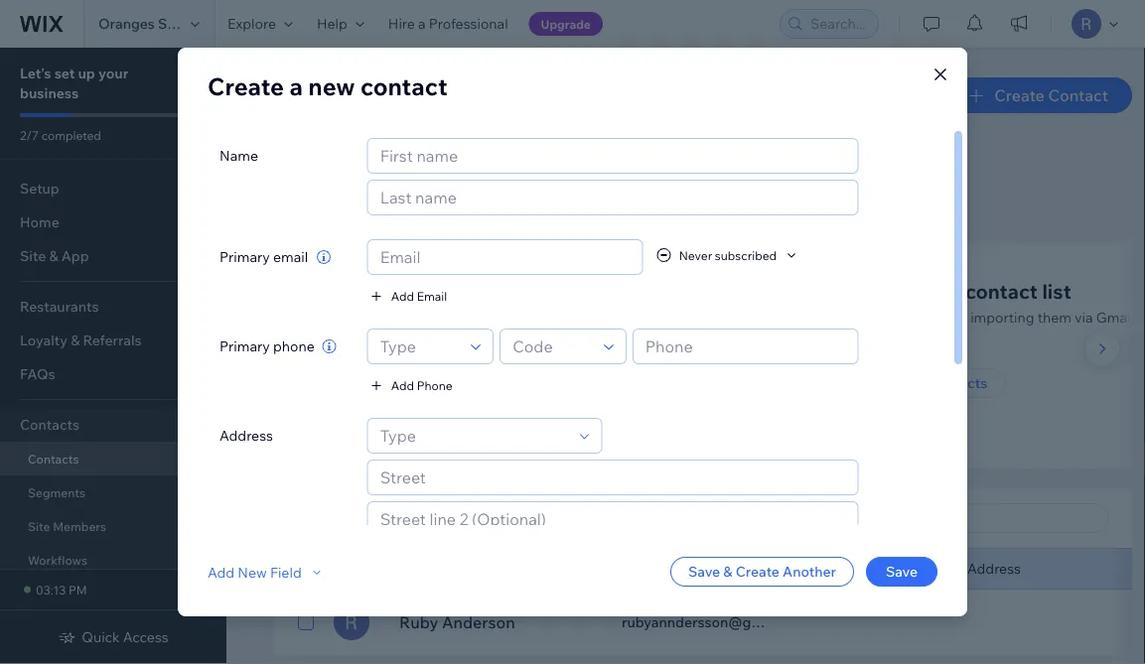 Task type: describe. For each thing, give the bounding box(es) containing it.
03:13 pm
[[36, 583, 87, 598]]

add phone
[[391, 378, 453, 393]]

ruby anderson image
[[334, 605, 370, 641]]

never
[[679, 248, 713, 263]]

manage
[[386, 115, 447, 135]]

leads
[[343, 279, 394, 304]]

leads. inside contacts view, filter and manage all of your site's customers and leads.
[[679, 115, 722, 135]]

add for add phone
[[391, 378, 414, 393]]

workflows link
[[0, 544, 219, 577]]

ads inside 'button'
[[413, 375, 438, 392]]

site members
[[28, 519, 106, 534]]

add email button
[[367, 287, 447, 305]]

set
[[54, 65, 75, 82]]

go
[[322, 375, 341, 392]]

create contact button
[[953, 78, 1133, 113]]

contacts inside contacts view, filter and manage all of your site's customers and leads.
[[274, 78, 395, 113]]

phone inside add phone button
[[417, 378, 453, 393]]

segments link
[[0, 476, 219, 510]]

Email field
[[374, 240, 637, 274]]

add phone button
[[367, 377, 453, 394]]

site members link
[[0, 510, 219, 544]]

oranges squad
[[98, 15, 201, 32]]

o
[[1138, 309, 1146, 326]]

never subscribed
[[679, 248, 777, 263]]

via
[[1075, 309, 1094, 326]]

import contacts button
[[862, 369, 1006, 398]]

field
[[270, 564, 302, 581]]

with
[[399, 279, 440, 304]]

type field for phone field
[[374, 330, 465, 364]]

quick access
[[82, 629, 169, 646]]

create a new contact
[[208, 72, 448, 101]]

0 vertical spatial contact
[[361, 72, 448, 101]]

get
[[304, 279, 339, 304]]

faqs link
[[0, 358, 219, 391]]

name
[[220, 147, 258, 164]]

0 vertical spatial to
[[512, 309, 525, 326]]

quick access button
[[58, 629, 169, 647]]

quick
[[82, 629, 120, 646]]

First name field
[[374, 139, 852, 173]]

ruby
[[399, 613, 438, 633]]

email
[[417, 289, 447, 304]]

1 vertical spatial search... field
[[895, 505, 1102, 533]]

add new field button
[[208, 564, 326, 582]]

03:13
[[36, 583, 66, 598]]

hire a professional link
[[376, 0, 520, 48]]

site
[[28, 519, 50, 534]]

you
[[422, 185, 459, 212]]

contact inside grow your contact list add contacts by importing them via gmail o
[[966, 279, 1038, 304]]

access
[[123, 629, 169, 646]]

a for new
[[290, 72, 303, 101]]

setup link
[[0, 172, 219, 206]]

add inside grow your contact list add contacts by importing them via gmail o
[[862, 309, 889, 326]]

your inside grow your contact list add contacts by importing them via gmail o
[[918, 279, 961, 304]]

campaign
[[445, 309, 509, 326]]

launch
[[304, 309, 352, 326]]

site's
[[525, 115, 562, 135]]

filter button
[[729, 504, 817, 534]]

1 horizontal spatial address
[[968, 560, 1021, 578]]

help button
[[305, 0, 376, 48]]

let's
[[20, 65, 51, 82]]

2/7 completed
[[20, 128, 101, 143]]

become
[[356, 327, 409, 344]]

all
[[450, 115, 467, 135]]

people
[[571, 309, 616, 326]]

1 horizontal spatial phone
[[795, 560, 837, 578]]

target
[[528, 309, 568, 326]]

(
[[449, 510, 454, 527]]

contact
[[1049, 85, 1109, 105]]

gmail
[[1097, 309, 1135, 326]]

let's set up your business
[[20, 65, 128, 102]]

add for add new field
[[208, 564, 235, 581]]

google inside 'button'
[[361, 375, 409, 392]]

1 and from the left
[[355, 115, 383, 135]]

1
[[454, 510, 460, 527]]

0 vertical spatial google
[[444, 279, 514, 304]]

business
[[20, 84, 79, 102]]

anderson
[[442, 613, 515, 633]]

view,
[[274, 115, 313, 135]]

phone
[[273, 338, 315, 355]]

add email
[[391, 289, 447, 304]]

import contacts
[[880, 375, 988, 392]]

save & create another button
[[671, 557, 855, 587]]



Task type: locate. For each thing, give the bounding box(es) containing it.
2 horizontal spatial create
[[995, 85, 1045, 105]]

add for add email
[[391, 289, 414, 304]]

1 horizontal spatial contact
[[966, 279, 1038, 304]]

1 vertical spatial to
[[340, 327, 353, 344]]

contact
[[361, 72, 448, 101], [966, 279, 1038, 304]]

explore
[[228, 15, 276, 32]]

to left target at the top left
[[512, 309, 525, 326]]

2 type field from the top
[[374, 419, 574, 453]]

( 1 )
[[449, 510, 465, 527]]

leads. inside get leads with google ads launch a google ads campaign to target people likely to become leads.
[[412, 327, 450, 344]]

0 horizontal spatial leads.
[[412, 327, 450, 344]]

Phone field
[[640, 330, 852, 364]]

workflows
[[28, 553, 87, 568]]

2 vertical spatial your
[[918, 279, 961, 304]]

add left the new
[[208, 564, 235, 581]]

list
[[1043, 279, 1072, 304]]

0 horizontal spatial create
[[208, 72, 284, 101]]

1 horizontal spatial save
[[886, 563, 918, 581]]

google down become
[[361, 375, 409, 392]]

2 vertical spatial ads
[[413, 375, 438, 392]]

contacts view, filter and manage all of your site's customers and leads.
[[274, 78, 722, 135]]

0 vertical spatial ads
[[519, 279, 556, 304]]

2 horizontal spatial a
[[418, 15, 426, 32]]

list
[[271, 243, 1146, 469]]

capture leads
[[278, 259, 357, 269]]

contacts right import
[[928, 375, 988, 392]]

&
[[724, 563, 733, 581]]

save inside save button
[[886, 563, 918, 581]]

pm
[[69, 583, 87, 598]]

and right filter on the left of page
[[355, 115, 383, 135]]

contacts up filter on the left of page
[[274, 78, 395, 113]]

importing
[[971, 309, 1035, 326]]

primary
[[220, 248, 270, 266], [220, 338, 270, 355]]

2 and from the left
[[647, 115, 675, 135]]

ruby anderson
[[399, 613, 515, 633]]

contacts
[[893, 309, 949, 326]]

primary for primary email
[[220, 248, 270, 266]]

Street line 2 (Optional) field
[[374, 503, 852, 537]]

type field for street line 2 (optional) field
[[374, 419, 574, 453]]

address down primary phone
[[220, 427, 273, 445]]

new
[[238, 564, 267, 581]]

0 horizontal spatial phone
[[417, 378, 453, 393]]

a inside get leads with google ads launch a google ads campaign to target people likely to become leads.
[[355, 309, 362, 326]]

to right "go" at the left bottom of page
[[344, 375, 358, 392]]

1 horizontal spatial your
[[489, 115, 522, 135]]

google up become
[[365, 309, 413, 326]]

0 vertical spatial address
[[220, 427, 273, 445]]

add down become
[[391, 378, 414, 393]]

oranges
[[98, 15, 155, 32]]

0 horizontal spatial save
[[689, 563, 721, 581]]

your inside let's set up your business
[[98, 65, 128, 82]]

create
[[208, 72, 284, 101], [995, 85, 1045, 105], [736, 563, 780, 581]]

home link
[[0, 206, 219, 239]]

phone
[[417, 378, 453, 393], [795, 560, 837, 578]]

your right up
[[98, 65, 128, 82]]

contacts inside dropdown button
[[20, 416, 79, 434]]

a for professional
[[418, 15, 426, 32]]

your right of on the top left of page
[[489, 115, 522, 135]]

contact up manage at the left of the page
[[361, 72, 448, 101]]

by
[[952, 309, 968, 326]]

primary email
[[220, 248, 308, 266]]

go to google ads button
[[304, 369, 456, 398]]

2 vertical spatial google
[[361, 375, 409, 392]]

save for save & create another
[[689, 563, 721, 581]]

list containing get leads with google ads
[[271, 243, 1146, 469]]

save
[[689, 563, 721, 581], [886, 563, 918, 581]]

0 vertical spatial search... field
[[805, 10, 872, 38]]

address
[[220, 427, 273, 445], [968, 560, 1021, 578]]

1 vertical spatial address
[[968, 560, 1021, 578]]

create up view,
[[208, 72, 284, 101]]

filter
[[765, 510, 799, 527]]

add inside add email button
[[391, 289, 414, 304]]

1 horizontal spatial leads.
[[679, 115, 722, 135]]

help
[[317, 15, 348, 32]]

1 type field from the top
[[374, 330, 465, 364]]

1 vertical spatial ads
[[416, 309, 441, 326]]

2 horizontal spatial your
[[918, 279, 961, 304]]

2 vertical spatial to
[[344, 375, 358, 392]]

contacts button
[[0, 408, 219, 442]]

go to google ads
[[322, 375, 438, 392]]

add
[[391, 289, 414, 304], [862, 309, 889, 326], [391, 378, 414, 393], [208, 564, 235, 581]]

capture
[[278, 259, 323, 269]]

create for create a new contact
[[208, 72, 284, 101]]

faqs
[[20, 366, 55, 383]]

for
[[388, 185, 417, 212]]

another
[[783, 563, 837, 581]]

0 horizontal spatial and
[[355, 115, 383, 135]]

add left email
[[391, 289, 414, 304]]

1 horizontal spatial and
[[647, 115, 675, 135]]

0 vertical spatial type field
[[374, 330, 465, 364]]

0 horizontal spatial your
[[98, 65, 128, 82]]

1 vertical spatial google
[[365, 309, 413, 326]]

them
[[1038, 309, 1072, 326]]

1 vertical spatial type field
[[374, 419, 574, 453]]

contacts inside button
[[928, 375, 988, 392]]

leads. down email
[[412, 327, 450, 344]]

Unsaved view field
[[305, 505, 443, 533]]

subscribed
[[715, 248, 777, 263]]

0 vertical spatial a
[[418, 15, 426, 32]]

1 vertical spatial your
[[489, 115, 522, 135]]

1 vertical spatial contact
[[966, 279, 1038, 304]]

save inside save & create another button
[[689, 563, 721, 581]]

leads. up first name field
[[679, 115, 722, 135]]

Search... field
[[805, 10, 872, 38], [895, 505, 1102, 533]]

contacts link
[[0, 442, 219, 476]]

primary left phone on the bottom
[[220, 338, 270, 355]]

sidebar element
[[0, 48, 227, 665]]

create contact
[[995, 85, 1109, 105]]

Street field
[[374, 461, 852, 495]]

and right customers
[[647, 115, 675, 135]]

save & create another
[[689, 563, 837, 581]]

save for save
[[886, 563, 918, 581]]

1 horizontal spatial create
[[736, 563, 780, 581]]

to down the "launch"
[[340, 327, 353, 344]]

a
[[418, 15, 426, 32], [290, 72, 303, 101], [355, 309, 362, 326]]

home
[[20, 214, 59, 231]]

0 vertical spatial your
[[98, 65, 128, 82]]

create for create contact
[[995, 85, 1045, 105]]

suggested
[[274, 185, 384, 212]]

rubyanndersson@gmail.com
[[622, 614, 811, 631]]

1 save from the left
[[689, 563, 721, 581]]

None checkbox
[[298, 557, 314, 581]]

completed
[[41, 128, 101, 143]]

save right another
[[886, 563, 918, 581]]

new
[[308, 72, 355, 101]]

type field down add phone
[[374, 419, 574, 453]]

create right & on the right of page
[[736, 563, 780, 581]]

add inside add new field button
[[208, 564, 235, 581]]

0 vertical spatial phone
[[417, 378, 453, 393]]

create inside button
[[995, 85, 1045, 105]]

1 vertical spatial a
[[290, 72, 303, 101]]

segments
[[28, 485, 85, 500]]

likely
[[304, 327, 337, 344]]

a left new
[[290, 72, 303, 101]]

add down grow
[[862, 309, 889, 326]]

customers
[[565, 115, 644, 135]]

to
[[512, 309, 525, 326], [340, 327, 353, 344], [344, 375, 358, 392]]

0 horizontal spatial search... field
[[805, 10, 872, 38]]

contacts
[[274, 78, 395, 113], [928, 375, 988, 392], [20, 416, 79, 434], [28, 452, 79, 467]]

your up the contacts
[[918, 279, 961, 304]]

upgrade
[[541, 16, 591, 31]]

your inside contacts view, filter and manage all of your site's customers and leads.
[[489, 115, 522, 135]]

0 horizontal spatial address
[[220, 427, 273, 445]]

import
[[880, 375, 925, 392]]

to inside 'button'
[[344, 375, 358, 392]]

leads
[[325, 259, 357, 269]]

google up campaign
[[444, 279, 514, 304]]

up
[[78, 65, 95, 82]]

1 horizontal spatial search... field
[[895, 505, 1102, 533]]

add inside add phone button
[[391, 378, 414, 393]]

suggested for you
[[274, 185, 459, 212]]

0 horizontal spatial contact
[[361, 72, 448, 101]]

address right save button
[[968, 560, 1021, 578]]

a down leads at top
[[355, 309, 362, 326]]

Code field
[[507, 330, 598, 364]]

primary phone
[[220, 338, 315, 355]]

Last name field
[[374, 181, 852, 215]]

0 vertical spatial leads.
[[679, 115, 722, 135]]

upgrade button
[[529, 12, 603, 36]]

2/7
[[20, 128, 39, 143]]

1 vertical spatial phone
[[795, 560, 837, 578]]

0 vertical spatial primary
[[220, 248, 270, 266]]

a right hire
[[418, 15, 426, 32]]

primary for primary phone
[[220, 338, 270, 355]]

setup
[[20, 180, 59, 197]]

grow your contact list add contacts by importing them via gmail o
[[862, 279, 1146, 344]]

2 save from the left
[[886, 563, 918, 581]]

contact up 'importing'
[[966, 279, 1038, 304]]

2 vertical spatial a
[[355, 309, 362, 326]]

1 primary from the top
[[220, 248, 270, 266]]

1 vertical spatial primary
[[220, 338, 270, 355]]

None checkbox
[[298, 611, 314, 635]]

primary left email
[[220, 248, 270, 266]]

get leads with google ads launch a google ads campaign to target people likely to become leads.
[[304, 279, 616, 344]]

hire
[[388, 15, 415, 32]]

)
[[460, 510, 465, 527]]

1 vertical spatial leads.
[[412, 327, 450, 344]]

save left & on the right of page
[[689, 563, 721, 581]]

Type field
[[374, 330, 465, 364], [374, 419, 574, 453]]

0 horizontal spatial a
[[290, 72, 303, 101]]

grow
[[862, 279, 914, 304]]

create left contact
[[995, 85, 1045, 105]]

contacts down faqs
[[20, 416, 79, 434]]

1 horizontal spatial a
[[355, 309, 362, 326]]

squad
[[158, 15, 201, 32]]

of
[[470, 115, 485, 135]]

email
[[273, 248, 308, 266]]

add new field
[[208, 564, 302, 581]]

2 primary from the top
[[220, 338, 270, 355]]

contacts up segments
[[28, 452, 79, 467]]

create inside button
[[736, 563, 780, 581]]

type field up add phone
[[374, 330, 465, 364]]



Task type: vqa. For each thing, say whether or not it's contained in the screenshot.
Community
no



